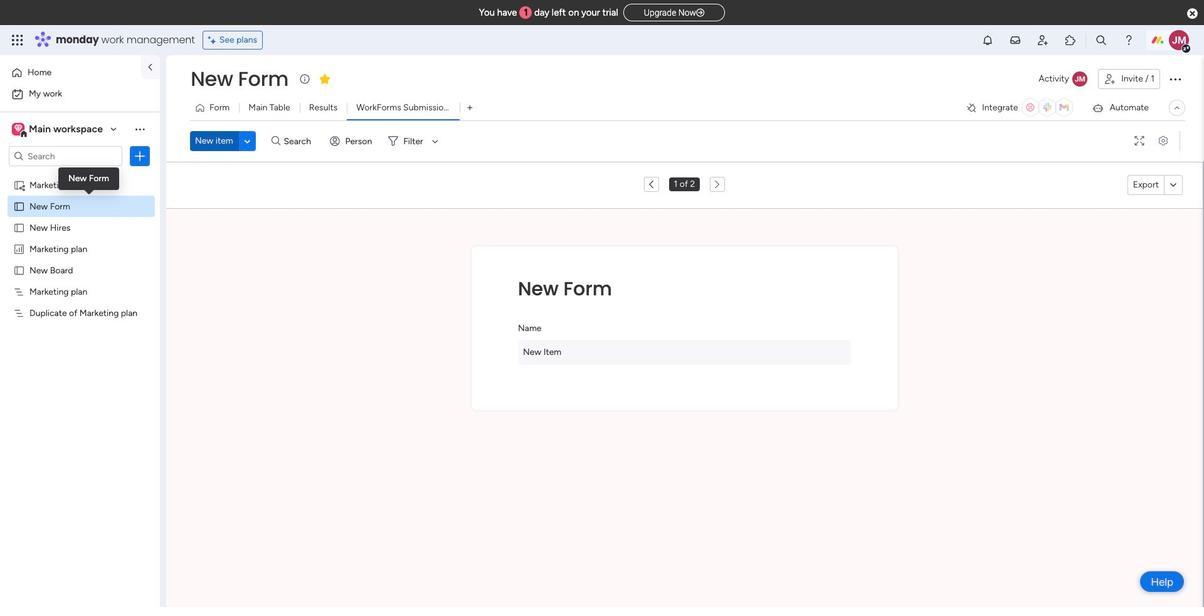 Task type: describe. For each thing, give the bounding box(es) containing it.
monday marketplace image
[[1065, 34, 1077, 46]]

workspace options image
[[134, 123, 146, 135]]

arrow down image
[[428, 134, 443, 149]]

2 vertical spatial option
[[0, 173, 160, 176]]

show board description image
[[297, 73, 312, 85]]

previous submission image
[[646, 179, 657, 189]]

1 workspace image from the left
[[12, 122, 24, 136]]

notifications image
[[982, 34, 994, 46]]

public dashboard image
[[13, 243, 25, 255]]

jeremy miller image
[[1169, 30, 1189, 50]]

search everything image
[[1095, 34, 1108, 46]]

public board image
[[13, 264, 25, 276]]

0 vertical spatial options image
[[1168, 72, 1183, 87]]

invite members image
[[1037, 34, 1049, 46]]

help image
[[1123, 34, 1135, 46]]

1 vertical spatial option
[[8, 84, 152, 104]]

remove from favorites image
[[319, 72, 331, 85]]

2 workspace image from the left
[[14, 122, 22, 136]]

board activity image
[[1073, 72, 1088, 87]]

angle down image
[[244, 136, 250, 146]]

shareable board image
[[13, 179, 25, 191]]



Task type: locate. For each thing, give the bounding box(es) containing it.
None field
[[188, 66, 292, 92]]

0 vertical spatial option
[[8, 63, 134, 83]]

options image down 'workspace options' image
[[134, 150, 146, 162]]

public board image down shareable board image
[[13, 200, 25, 212]]

1 vertical spatial options image
[[134, 150, 146, 162]]

0 vertical spatial public board image
[[13, 200, 25, 212]]

update feed image
[[1009, 34, 1022, 46]]

1 vertical spatial public board image
[[13, 221, 25, 233]]

public board image
[[13, 200, 25, 212], [13, 221, 25, 233]]

add view image
[[468, 103, 473, 113]]

public board image up public dashboard icon
[[13, 221, 25, 233]]

see plans image
[[208, 33, 219, 47]]

options image
[[1168, 72, 1183, 87], [134, 150, 146, 162]]

2 public board image from the top
[[13, 221, 25, 233]]

Search field
[[281, 132, 318, 150]]

settings image
[[1154, 136, 1174, 146]]

open full screen image
[[1130, 136, 1150, 146]]

dapulse rightstroke image
[[696, 8, 705, 18]]

1 horizontal spatial options image
[[1168, 72, 1183, 87]]

0 horizontal spatial options image
[[134, 150, 146, 162]]

Search in workspace field
[[26, 149, 105, 163]]

workspace selection element
[[12, 122, 105, 138]]

dapulse close image
[[1187, 8, 1198, 20]]

1 public board image from the top
[[13, 200, 25, 212]]

new form element
[[518, 276, 851, 301]]

v2 search image
[[271, 134, 281, 148]]

options image up collapse board header image
[[1168, 72, 1183, 87]]

option
[[8, 63, 134, 83], [8, 84, 152, 104], [0, 173, 160, 176]]

select product image
[[11, 34, 24, 46]]

next submission image
[[713, 179, 723, 189]]

list box
[[0, 172, 160, 493]]

workspace image
[[12, 122, 24, 136], [14, 122, 22, 136]]

collapse board header image
[[1172, 103, 1182, 113]]



Task type: vqa. For each thing, say whether or not it's contained in the screenshot.
FIELD
yes



